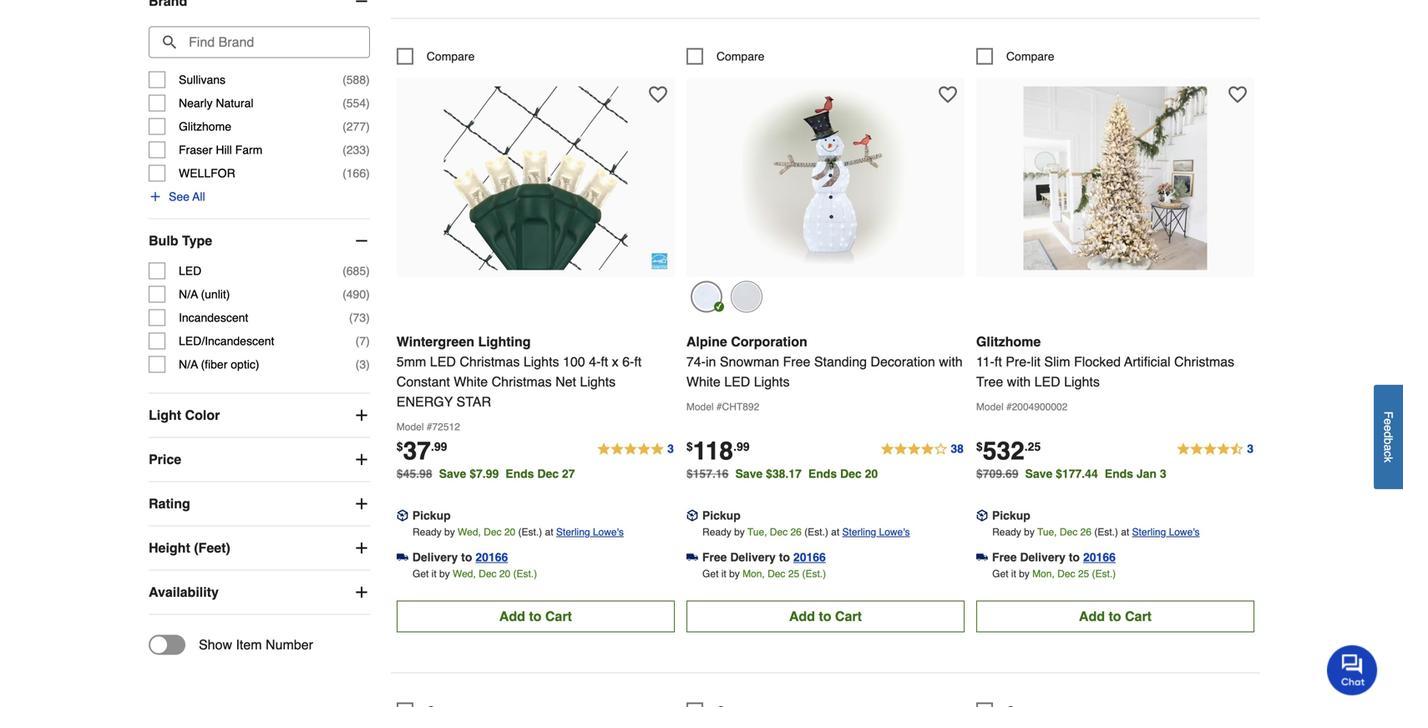 Task type: locate. For each thing, give the bounding box(es) containing it.
2 horizontal spatial sterling
[[1132, 527, 1166, 538]]

tue, for truck filled icon associated with free
[[1038, 527, 1057, 538]]

1 26 from the left
[[791, 527, 802, 538]]

2 horizontal spatial delivery
[[1020, 551, 1066, 564]]

1 horizontal spatial lowe's
[[879, 527, 910, 538]]

( 166 )
[[343, 167, 370, 180]]

0 horizontal spatial get
[[413, 568, 429, 580]]

1 horizontal spatial 20166 button
[[794, 549, 826, 566]]

truck filled image for delivery
[[397, 552, 408, 564]]

) down 588
[[366, 96, 370, 110]]

0 horizontal spatial free
[[702, 551, 727, 564]]

tue, down $157.16 save $38.17 ends dec 20
[[748, 527, 767, 538]]

pickup image
[[687, 510, 698, 522], [977, 510, 988, 522]]

minus image up the ( 685 )
[[353, 233, 370, 249]]

2 horizontal spatial save
[[1026, 467, 1053, 481]]

( down 7
[[356, 358, 360, 371]]

0 vertical spatial glitzhome
[[179, 120, 231, 133]]

model up 37
[[397, 421, 424, 433]]

with left the 11-
[[939, 354, 963, 370]]

0 horizontal spatial add to cart button
[[397, 601, 675, 633]]

1 horizontal spatial with
[[1007, 374, 1031, 390]]

light color
[[149, 408, 220, 423]]

0 horizontal spatial save
[[439, 467, 466, 481]]

20 for $157.16 save $38.17 ends dec 20
[[865, 467, 878, 481]]

$709.69
[[977, 467, 1019, 481]]

1 save from the left
[[439, 467, 466, 481]]

73
[[353, 311, 366, 325]]

free inside alpine corporation 74-in snowman free standing decoration with white led lights
[[783, 354, 811, 370]]

$ 532 .25
[[977, 437, 1041, 466]]

9 ) from the top
[[366, 335, 370, 348]]

( down 233
[[343, 167, 347, 180]]

1 horizontal spatial ready
[[703, 527, 732, 538]]

net
[[556, 374, 576, 390]]

ready by wed, dec 20 (est.) at sterling lowe's
[[413, 527, 624, 538]]

0 horizontal spatial 26
[[791, 527, 802, 538]]

# for alpine corporation 74-in snowman free standing decoration with white led lights
[[717, 401, 722, 413]]

20
[[865, 467, 878, 481], [504, 527, 516, 538], [499, 568, 511, 580]]

(
[[343, 73, 347, 86], [343, 96, 347, 110], [343, 120, 347, 133], [343, 143, 347, 157], [343, 167, 347, 180], [343, 264, 347, 278], [343, 288, 347, 301], [349, 311, 353, 325], [356, 335, 360, 348], [356, 358, 360, 371]]

c
[[1382, 451, 1396, 457]]

1 cart from the left
[[545, 609, 572, 624]]

1 lowe's from the left
[[593, 527, 624, 538]]

pickup image up truck filled image
[[687, 510, 698, 522]]

$177.44
[[1056, 467, 1098, 481]]

2 sterling from the left
[[843, 527, 877, 538]]

#
[[717, 401, 722, 413], [1007, 401, 1012, 413], [427, 421, 432, 433]]

minus image up '( 588 )'
[[353, 0, 370, 10]]

at for truck filled icon associated with free
[[1121, 527, 1130, 538]]

2 vertical spatial 20
[[499, 568, 511, 580]]

1 delivery from the left
[[413, 551, 458, 564]]

plus image for availability
[[353, 584, 370, 601]]

.99 down 72512
[[431, 440, 447, 453]]

lowe's for sterling lowe's button related to truck filled icon associated with free
[[1169, 527, 1200, 538]]

) up ( 3 ) in the left of the page
[[366, 335, 370, 348]]

20166 button for sterling lowe's button for truck filled icon for delivery
[[476, 549, 508, 566]]

) up 233
[[366, 120, 370, 133]]

1 add from the left
[[499, 609, 525, 624]]

0 horizontal spatial heart outline image
[[939, 85, 957, 104]]

0 horizontal spatial pickup
[[413, 509, 451, 522]]

mon, for 20166 button for sterling lowe's button related to truck filled icon associated with free
[[1033, 568, 1055, 580]]

actual price $532.25 element
[[977, 437, 1041, 466]]

( up the ( 490 )
[[343, 264, 347, 278]]

plus image inside rating button
[[353, 496, 370, 513]]

0 horizontal spatial ft
[[601, 354, 608, 370]]

3 sterling lowe's button from the left
[[1132, 524, 1200, 541]]

alpine corporation 74-in snowman free standing decoration with white led lights image
[[734, 86, 918, 270]]

$ up "was price $45.98" element
[[397, 440, 403, 453]]

compare inside 5000031601 element
[[717, 50, 765, 63]]

dec
[[537, 467, 559, 481], [840, 467, 862, 481], [484, 527, 502, 538], [770, 527, 788, 538], [1060, 527, 1078, 538], [479, 568, 497, 580], [768, 568, 786, 580], [1058, 568, 1076, 580]]

( for 277
[[343, 120, 347, 133]]

1 vertical spatial n/a
[[179, 358, 198, 371]]

1 sterling from the left
[[556, 527, 590, 538]]

plus image inside availability button
[[353, 584, 370, 601]]

pickup down '$157.16'
[[702, 509, 741, 522]]

cart for 1st add to cart button from the right
[[1125, 609, 1152, 624]]

show item number element
[[149, 635, 313, 655]]

# for glitzhome 11-ft pre-lit slim flocked artificial christmas tree with led lights
[[1007, 401, 1012, 413]]

1 vertical spatial glitzhome
[[977, 334, 1041, 349]]

3 $ from the left
[[977, 440, 983, 453]]

ends for 532
[[1105, 467, 1134, 481]]

cart for first add to cart button from the left
[[545, 609, 572, 624]]

( for 554
[[343, 96, 347, 110]]

farm
[[235, 143, 263, 157]]

ready by tue, dec 26 (est.) at sterling lowe's down savings save $38.17 "element"
[[703, 527, 910, 538]]

it
[[432, 568, 437, 580], [722, 568, 727, 580], [1012, 568, 1017, 580]]

5 stars image
[[597, 440, 675, 460]]

0 horizontal spatial get it by mon, dec 25 (est.)
[[703, 568, 826, 580]]

$ right 38
[[977, 440, 983, 453]]

2 add to cart from the left
[[789, 609, 862, 624]]

( down the ( 73 )
[[356, 335, 360, 348]]

10 ) from the top
[[366, 358, 370, 371]]

savings save $38.17 element
[[736, 467, 885, 481]]

ends for 118
[[809, 467, 837, 481]]

2 e from the top
[[1382, 425, 1396, 432]]

1 horizontal spatial cart
[[835, 609, 862, 624]]

lights inside alpine corporation 74-in snowman free standing decoration with white led lights
[[754, 374, 790, 390]]

2 horizontal spatial ft
[[995, 354, 1002, 370]]

plus image inside height (feet) button
[[353, 540, 370, 557]]

get it by mon, dec 25 (est.) for 20166 button for sterling lowe's button related to truck filled icon associated with free
[[993, 568, 1116, 580]]

3 ) from the top
[[366, 120, 370, 133]]

0 horizontal spatial pickup image
[[687, 510, 698, 522]]

at down ends dec 27 element
[[545, 527, 554, 538]]

1 horizontal spatial it
[[722, 568, 727, 580]]

1 3 button from the left
[[597, 440, 675, 460]]

0 horizontal spatial 3 button
[[597, 440, 675, 460]]

2 horizontal spatial get
[[993, 568, 1009, 580]]

( down 277 on the top
[[343, 143, 347, 157]]

1 horizontal spatial #
[[717, 401, 722, 413]]

.99
[[431, 440, 447, 453], [734, 440, 750, 453]]

ft right x
[[634, 354, 642, 370]]

1 horizontal spatial tue,
[[1038, 527, 1057, 538]]

2 at from the left
[[831, 527, 840, 538]]

2 25 from the left
[[1078, 568, 1090, 580]]

2 horizontal spatial ready
[[993, 527, 1022, 538]]

get it by mon, dec 25 (est.)
[[703, 568, 826, 580], [993, 568, 1116, 580]]

1 horizontal spatial at
[[831, 527, 840, 538]]

0 horizontal spatial it
[[432, 568, 437, 580]]

minus image inside the bulb type 'button'
[[353, 233, 370, 249]]

delivery
[[413, 551, 458, 564], [730, 551, 776, 564], [1020, 551, 1066, 564]]

) for ( 685 )
[[366, 264, 370, 278]]

wintergreen lighting5mm led christmas lights 100 4-ft x 6-ft constant white christmas net lights energy star element
[[397, 78, 675, 277]]

( down 685
[[343, 288, 347, 301]]

1 horizontal spatial add
[[789, 609, 815, 624]]

lights
[[524, 354, 559, 370], [580, 374, 616, 390], [754, 374, 790, 390], [1064, 374, 1100, 390]]

0 vertical spatial n/a
[[179, 288, 198, 301]]

1 vertical spatial 20
[[504, 527, 516, 538]]

tue,
[[748, 527, 767, 538], [1038, 527, 1057, 538]]

availability button
[[149, 571, 370, 614]]

0 horizontal spatial truck filled image
[[397, 552, 408, 564]]

)
[[366, 73, 370, 86], [366, 96, 370, 110], [366, 120, 370, 133], [366, 143, 370, 157], [366, 167, 370, 180], [366, 264, 370, 278], [366, 288, 370, 301], [366, 311, 370, 325], [366, 335, 370, 348], [366, 358, 370, 371]]

2 20166 button from the left
[[794, 549, 826, 566]]

add to cart button
[[397, 601, 675, 633], [687, 601, 965, 633], [977, 601, 1255, 633]]

1 horizontal spatial free
[[783, 354, 811, 370]]

11-
[[977, 354, 995, 370]]

at for truck filled image
[[831, 527, 840, 538]]

1 horizontal spatial 25
[[1078, 568, 1090, 580]]

1 vertical spatial minus image
[[353, 233, 370, 249]]

25 for sterling lowe's button related to truck filled image
[[788, 568, 800, 580]]

sterling lowe's button down ends dec 20 element
[[843, 524, 910, 541]]

) down 233
[[366, 167, 370, 180]]

( down '( 588 )'
[[343, 96, 347, 110]]

1 horizontal spatial pickup
[[702, 509, 741, 522]]

ends right $38.17
[[809, 467, 837, 481]]

2 sterling lowe's button from the left
[[843, 524, 910, 541]]

2 .99 from the left
[[734, 440, 750, 453]]

with down pre-
[[1007, 374, 1031, 390]]

ft left pre-
[[995, 354, 1002, 370]]

( for 588
[[343, 73, 347, 86]]

2 lowe's from the left
[[879, 527, 910, 538]]

2 save from the left
[[736, 467, 763, 481]]

e up b
[[1382, 425, 1396, 432]]

get for truck filled image
[[703, 568, 719, 580]]

2 horizontal spatial sterling lowe's button
[[1132, 524, 1200, 541]]

glitzhome inside glitzhome 11-ft pre-lit slim flocked artificial christmas tree with led lights
[[977, 334, 1041, 349]]

2 horizontal spatial add to cart
[[1079, 609, 1152, 624]]

ends dec 20 element
[[809, 467, 885, 481]]

1 .99 from the left
[[431, 440, 447, 453]]

2 3 button from the left
[[1176, 440, 1255, 460]]

118
[[693, 437, 734, 466]]

delivery for truck filled icon associated with free
[[1020, 551, 1066, 564]]

alpine
[[687, 334, 727, 349]]

pickup for truck filled image's pickup image
[[702, 509, 741, 522]]

0 vertical spatial minus image
[[353, 0, 370, 10]]

) for ( 166 )
[[366, 167, 370, 180]]

f e e d b a c k
[[1382, 412, 1396, 463]]

1 get from the left
[[413, 568, 429, 580]]

ready down $709.69
[[993, 527, 1022, 538]]

glitzhome up pre-
[[977, 334, 1041, 349]]

wintergreen lighting 5mm led christmas lights 100 4-ft x 6-ft constant white christmas net lights energy star
[[397, 334, 642, 410]]

truck filled image
[[397, 552, 408, 564], [977, 552, 988, 564]]

1 n/a from the top
[[179, 288, 198, 301]]

0 horizontal spatial ready by tue, dec 26 (est.) at sterling lowe's
[[703, 527, 910, 538]]

artificial
[[1125, 354, 1171, 370]]

20166 for truck filled image
[[794, 551, 826, 564]]

add to cart for 2nd add to cart button from the right
[[789, 609, 862, 624]]

1 tue, from the left
[[748, 527, 767, 538]]

tree
[[977, 374, 1004, 390]]

1 horizontal spatial compare
[[717, 50, 765, 63]]

26 for 20166 button for sterling lowe's button related to truck filled image
[[791, 527, 802, 538]]

lights down the flocked
[[1064, 374, 1100, 390]]

f
[[1382, 412, 1396, 419]]

model down tree
[[977, 401, 1004, 413]]

sterling down ends dec 20 element
[[843, 527, 877, 538]]

fraser
[[179, 143, 213, 157]]

see all button
[[149, 188, 205, 205]]

1 ready from the left
[[413, 527, 442, 538]]

1 plus image from the top
[[353, 407, 370, 424]]

truck filled image for free
[[977, 552, 988, 564]]

1 ends from the left
[[506, 467, 534, 481]]

26 down $177.44
[[1081, 527, 1092, 538]]

3 20166 button from the left
[[1084, 549, 1116, 566]]

plus image
[[149, 190, 162, 203], [353, 452, 370, 468], [353, 540, 370, 557], [353, 584, 370, 601]]

( up 233
[[343, 120, 347, 133]]

2 get from the left
[[703, 568, 719, 580]]

) up 7
[[366, 311, 370, 325]]

1 vertical spatial with
[[1007, 374, 1031, 390]]

Find Brand text field
[[149, 26, 370, 58]]

1 horizontal spatial .99
[[734, 440, 750, 453]]

1 free delivery to 20166 from the left
[[702, 551, 826, 564]]

2 ready from the left
[[703, 527, 732, 538]]

1 add to cart from the left
[[499, 609, 572, 624]]

2 delivery from the left
[[730, 551, 776, 564]]

0 horizontal spatial with
[[939, 354, 963, 370]]

sterling down the jan
[[1132, 527, 1166, 538]]

2 n/a from the top
[[179, 358, 198, 371]]

1 horizontal spatial ft
[[634, 354, 642, 370]]

savings save $7.99 element
[[439, 467, 582, 481]]

1 horizontal spatial sterling lowe's button
[[843, 524, 910, 541]]

number
[[266, 637, 313, 653]]

0 horizontal spatial lowe's
[[593, 527, 624, 538]]

2 mon, from the left
[[1033, 568, 1055, 580]]

save
[[439, 467, 466, 481], [736, 467, 763, 481], [1026, 467, 1053, 481]]

1 horizontal spatial add to cart button
[[687, 601, 965, 633]]

5006194403 element
[[397, 48, 475, 65]]

2 horizontal spatial at
[[1121, 527, 1130, 538]]

1 horizontal spatial ready by tue, dec 26 (est.) at sterling lowe's
[[993, 527, 1200, 538]]

6 ) from the top
[[366, 264, 370, 278]]

height
[[149, 541, 190, 556]]

pickup image down $709.69
[[977, 510, 988, 522]]

ready by tue, dec 26 (est.) at sterling lowe's for 20166 button for sterling lowe's button related to truck filled image
[[703, 527, 910, 538]]

fraser hill farm
[[179, 143, 263, 157]]

get
[[413, 568, 429, 580], [703, 568, 719, 580], [993, 568, 1009, 580]]

was price $709.69 element
[[977, 463, 1026, 481]]

8 ) from the top
[[366, 311, 370, 325]]

1 25 from the left
[[788, 568, 800, 580]]

1 horizontal spatial truck filled image
[[977, 552, 988, 564]]

2 pickup image from the left
[[977, 510, 988, 522]]

3 pickup from the left
[[992, 509, 1031, 522]]

1 horizontal spatial model
[[687, 401, 714, 413]]

at down ends dec 20 element
[[831, 527, 840, 538]]

74-
[[687, 354, 706, 370]]

2 white from the left
[[687, 374, 721, 390]]

height (feet) button
[[149, 527, 370, 570]]

1 horizontal spatial 26
[[1081, 527, 1092, 538]]

) down 277 on the top
[[366, 143, 370, 157]]

) up 73
[[366, 288, 370, 301]]

# up actual price $532.25 element
[[1007, 401, 1012, 413]]

0 horizontal spatial compare
[[427, 50, 475, 63]]

$38.17
[[766, 467, 802, 481]]

1 horizontal spatial heart outline image
[[1229, 85, 1247, 104]]

plus image inside "light color" button
[[353, 407, 370, 424]]

compare inside 5006194403 element
[[427, 50, 475, 63]]

wed, down 'delivery to 20166'
[[453, 568, 476, 580]]

sterling lowe's button down 27
[[556, 524, 624, 541]]

was price $157.16 element
[[687, 463, 736, 481]]

$ inside '$ 118 .99'
[[687, 440, 693, 453]]

1 horizontal spatial mon,
[[1033, 568, 1055, 580]]

3 sterling from the left
[[1132, 527, 1166, 538]]

ft left x
[[601, 354, 608, 370]]

3 ft from the left
[[995, 354, 1002, 370]]

2 horizontal spatial add to cart button
[[977, 601, 1255, 633]]

0 horizontal spatial 25
[[788, 568, 800, 580]]

1 pickup from the left
[[413, 509, 451, 522]]

0 horizontal spatial 20166 button
[[476, 549, 508, 566]]

5000031601 element
[[687, 48, 765, 65]]

item
[[236, 637, 262, 653]]

0 horizontal spatial free delivery to 20166
[[702, 551, 826, 564]]

alpine corporation 74-in snowman free standing decoration with white led lights
[[687, 334, 963, 390]]

3 ends from the left
[[1105, 467, 1134, 481]]

2 20166 from the left
[[794, 551, 826, 564]]

ends left the jan
[[1105, 467, 1134, 481]]

price button
[[149, 438, 370, 482]]

led down slim
[[1035, 374, 1061, 390]]

2 add from the left
[[789, 609, 815, 624]]

compare for 5005503929 element
[[1007, 50, 1055, 63]]

all
[[192, 190, 205, 203]]

( for 3
[[356, 358, 360, 371]]

3 ready from the left
[[993, 527, 1022, 538]]

ends right $7.99 at the left bottom of the page
[[506, 467, 534, 481]]

2 compare from the left
[[717, 50, 765, 63]]

) up ( 554 )
[[366, 73, 370, 86]]

3 it from the left
[[1012, 568, 1017, 580]]

ready by tue, dec 26 (est.) at sterling lowe's for 20166 button for sterling lowe's button related to truck filled icon associated with free
[[993, 527, 1200, 538]]

3 lowe's from the left
[[1169, 527, 1200, 538]]

$
[[397, 440, 403, 453], [687, 440, 693, 453], [977, 440, 983, 453]]

2 horizontal spatial 20166
[[1084, 551, 1116, 564]]

lights down snowman
[[754, 374, 790, 390]]

1 vertical spatial plus image
[[353, 496, 370, 513]]

2 get it by mon, dec 25 (est.) from the left
[[993, 568, 1116, 580]]

$ inside $ 532 .25
[[977, 440, 983, 453]]

2 horizontal spatial pickup
[[992, 509, 1031, 522]]

plus image
[[353, 407, 370, 424], [353, 496, 370, 513]]

1 ) from the top
[[366, 73, 370, 86]]

lowe's for sterling lowe's button for truck filled icon for delivery
[[593, 527, 624, 538]]

.99 up was price $157.16 element
[[734, 440, 750, 453]]

3 add to cart button from the left
[[977, 601, 1255, 633]]

sterling down 27
[[556, 527, 590, 538]]

2 truck filled image from the left
[[977, 552, 988, 564]]

( down 490
[[349, 311, 353, 325]]

1 sterling lowe's button from the left
[[556, 524, 624, 541]]

0 horizontal spatial mon,
[[743, 568, 765, 580]]

1 at from the left
[[545, 527, 554, 538]]

2 tue, from the left
[[1038, 527, 1057, 538]]

get for truck filled icon for delivery
[[413, 568, 429, 580]]

1 horizontal spatial add to cart
[[789, 609, 862, 624]]

lights inside glitzhome 11-ft pre-lit slim flocked artificial christmas tree with led lights
[[1064, 374, 1100, 390]]

n/a (fiber optic)
[[179, 358, 259, 371]]

) down 7
[[366, 358, 370, 371]]

2 pickup from the left
[[702, 509, 741, 522]]

truck filled image
[[687, 552, 698, 564]]

) for ( 7 )
[[366, 335, 370, 348]]

2 ends from the left
[[809, 467, 837, 481]]

plus image for price
[[353, 452, 370, 468]]

0 horizontal spatial .99
[[431, 440, 447, 453]]

3 save from the left
[[1026, 467, 1053, 481]]

1 horizontal spatial 3 button
[[1176, 440, 1255, 460]]

3 at from the left
[[1121, 527, 1130, 538]]

0 horizontal spatial model
[[397, 421, 424, 433]]

.99 inside '$ 118 .99'
[[734, 440, 750, 453]]

pickup down $709.69
[[992, 509, 1031, 522]]

3 delivery from the left
[[1020, 551, 1066, 564]]

ready up 'delivery to 20166'
[[413, 527, 442, 538]]

heart outline image
[[939, 85, 957, 104], [1229, 85, 1247, 104]]

$45.98
[[397, 467, 432, 481]]

( for 73
[[349, 311, 353, 325]]

2 horizontal spatial ends
[[1105, 467, 1134, 481]]

3 get from the left
[[993, 568, 1009, 580]]

cart for 2nd add to cart button from the right
[[835, 609, 862, 624]]

save left $38.17
[[736, 467, 763, 481]]

1 horizontal spatial ends
[[809, 467, 837, 481]]

christmas inside glitzhome 11-ft pre-lit slim flocked artificial christmas tree with led lights
[[1175, 354, 1235, 370]]

bulb type button
[[149, 219, 370, 263]]

1 mon, from the left
[[743, 568, 765, 580]]

2 26 from the left
[[1081, 527, 1092, 538]]

save left $7.99 at the left bottom of the page
[[439, 467, 466, 481]]

minus image
[[353, 0, 370, 10], [353, 233, 370, 249]]

1 ready by tue, dec 26 (est.) at sterling lowe's from the left
[[703, 527, 910, 538]]

# up actual price $37.99 'element'
[[427, 421, 432, 433]]

led down wintergreen
[[430, 354, 456, 370]]

1 horizontal spatial delivery
[[730, 551, 776, 564]]

white down 74-
[[687, 374, 721, 390]]

1 compare from the left
[[427, 50, 475, 63]]

) for ( 3 )
[[366, 358, 370, 371]]

3 20166 from the left
[[1084, 551, 1116, 564]]

1 add to cart button from the left
[[397, 601, 675, 633]]

0 horizontal spatial ends
[[506, 467, 534, 481]]

$ 37 .99
[[397, 437, 447, 466]]

20166 for truck filled icon associated with free
[[1084, 551, 1116, 564]]

nearly
[[179, 96, 213, 110]]

0 horizontal spatial glitzhome
[[179, 120, 231, 133]]

minus image for 490
[[353, 233, 370, 249]]

2 horizontal spatial compare
[[1007, 50, 1055, 63]]

2 horizontal spatial lowe's
[[1169, 527, 1200, 538]]

26 for 20166 button for sterling lowe's button related to truck filled icon associated with free
[[1081, 527, 1092, 538]]

( 588 )
[[343, 73, 370, 86]]

1 horizontal spatial get it by mon, dec 25 (est.)
[[993, 568, 1116, 580]]

plus image left pickup icon
[[353, 496, 370, 513]]

$ for 118
[[687, 440, 693, 453]]

1 horizontal spatial save
[[736, 467, 763, 481]]

sterling
[[556, 527, 590, 538], [843, 527, 877, 538], [1132, 527, 1166, 538]]

1 horizontal spatial pickup image
[[977, 510, 988, 522]]

( up 554
[[343, 73, 347, 86]]

2 minus image from the top
[[353, 233, 370, 249]]

2 add to cart button from the left
[[687, 601, 965, 633]]

cht892
[[722, 401, 760, 413]]

1 horizontal spatial glitzhome
[[977, 334, 1041, 349]]

2 free delivery to 20166 from the left
[[992, 551, 1116, 564]]

compare for 5006194403 element
[[427, 50, 475, 63]]

chat invite button image
[[1328, 645, 1378, 696]]

with
[[939, 354, 963, 370], [1007, 374, 1031, 390]]

2 ) from the top
[[366, 96, 370, 110]]

free delivery to 20166 for truck filled image
[[702, 551, 826, 564]]

sterling for sterling lowe's button related to truck filled image
[[843, 527, 877, 538]]

0 vertical spatial with
[[939, 354, 963, 370]]

save down .25
[[1026, 467, 1053, 481]]

ft inside glitzhome 11-ft pre-lit slim flocked artificial christmas tree with led lights
[[995, 354, 1002, 370]]

compare inside 5005503929 element
[[1007, 50, 1055, 63]]

4 ) from the top
[[366, 143, 370, 157]]

1 horizontal spatial sterling
[[843, 527, 877, 538]]

star
[[457, 394, 491, 410]]

free delivery to 20166
[[702, 551, 826, 564], [992, 551, 1116, 564]]

0 horizontal spatial white
[[454, 374, 488, 390]]

$ up '$157.16'
[[687, 440, 693, 453]]

# up '$ 118 .99' at the bottom
[[717, 401, 722, 413]]

sterling lowe's button down the jan
[[1132, 524, 1200, 541]]

( for 166
[[343, 167, 347, 180]]

0 horizontal spatial cart
[[545, 609, 572, 624]]

pickup right pickup icon
[[413, 509, 451, 522]]

5 ) from the top
[[366, 167, 370, 180]]

1 horizontal spatial get
[[703, 568, 719, 580]]

2 horizontal spatial add
[[1079, 609, 1105, 624]]

0 horizontal spatial sterling lowe's button
[[556, 524, 624, 541]]

natural
[[216, 96, 254, 110]]

( for 685
[[343, 264, 347, 278]]

) for ( 277 )
[[366, 120, 370, 133]]

7 ) from the top
[[366, 288, 370, 301]]

1 get it by mon, dec 25 (est.) from the left
[[703, 568, 826, 580]]

n/a left (fiber
[[179, 358, 198, 371]]

b
[[1382, 438, 1396, 445]]

ends jan 3 element
[[1105, 467, 1174, 481]]

1 20166 from the left
[[476, 551, 508, 564]]

1 20166 button from the left
[[476, 549, 508, 566]]

ready for truck filled icon for delivery
[[413, 527, 442, 538]]

0 horizontal spatial $
[[397, 440, 403, 453]]

3 add from the left
[[1079, 609, 1105, 624]]

4 stars image
[[880, 440, 965, 460]]

actual price $118.99 element
[[687, 437, 750, 466]]

2 ready by tue, dec 26 (est.) at sterling lowe's from the left
[[993, 527, 1200, 538]]

light color button
[[149, 394, 370, 437]]

5014833563 element
[[977, 703, 1055, 708]]

0 horizontal spatial add
[[499, 609, 525, 624]]

1 pickup image from the left
[[687, 510, 698, 522]]

model left cht892
[[687, 401, 714, 413]]

2 horizontal spatial #
[[1007, 401, 1012, 413]]

3 cart from the left
[[1125, 609, 1152, 624]]

sterling lowe's button for truck filled image
[[843, 524, 910, 541]]

554
[[347, 96, 366, 110]]

1 ft from the left
[[601, 354, 608, 370]]

n/a left (unlit)
[[179, 288, 198, 301]]

e
[[1382, 419, 1396, 425], [1382, 425, 1396, 432]]

.99 inside $ 37 .99
[[431, 440, 447, 453]]

incandescent
[[179, 311, 248, 325]]

2 $ from the left
[[687, 440, 693, 453]]

lowe's
[[593, 527, 624, 538], [879, 527, 910, 538], [1169, 527, 1200, 538]]

ready by tue, dec 26 (est.) at sterling lowe's down savings save $177.44 element
[[993, 527, 1200, 538]]

0 horizontal spatial #
[[427, 421, 432, 433]]

ready down '$157.16'
[[703, 527, 732, 538]]

2 horizontal spatial cart
[[1125, 609, 1152, 624]]

add for 1st add to cart button from the right
[[1079, 609, 1105, 624]]

wed, up 'delivery to 20166'
[[458, 527, 481, 538]]

2 horizontal spatial model
[[977, 401, 1004, 413]]

white up star
[[454, 374, 488, 390]]

snowman
[[720, 354, 779, 370]]

) up the ( 490 )
[[366, 264, 370, 278]]

3 inside 5 stars image
[[668, 442, 674, 456]]

$157.16
[[687, 467, 729, 481]]

3 compare from the left
[[1007, 50, 1055, 63]]

1 horizontal spatial $
[[687, 440, 693, 453]]

$ inside $ 37 .99
[[397, 440, 403, 453]]

led down snowman
[[725, 374, 751, 390]]

plus image down ( 3 ) in the left of the page
[[353, 407, 370, 424]]

mon, for 20166 button for sterling lowe's button related to truck filled image
[[743, 568, 765, 580]]

26 down $38.17
[[791, 527, 802, 538]]

pickup for pickup icon
[[413, 509, 451, 522]]

e up d
[[1382, 419, 1396, 425]]

$7.99
[[470, 467, 499, 481]]

add for 2nd add to cart button from the right
[[789, 609, 815, 624]]

1 white from the left
[[454, 374, 488, 390]]

1 $ from the left
[[397, 440, 403, 453]]

savings save $177.44 element
[[1026, 467, 1174, 481]]

glitzhome down nearly
[[179, 120, 231, 133]]

sterling lowe's button for truck filled icon for delivery
[[556, 524, 624, 541]]

3 add to cart from the left
[[1079, 609, 1152, 624]]

tue, down $709.69 save $177.44 ends jan 3
[[1038, 527, 1057, 538]]

2 horizontal spatial $
[[977, 440, 983, 453]]

flocked
[[1074, 354, 1121, 370]]

plus image inside price button
[[353, 452, 370, 468]]

2 horizontal spatial 20166 button
[[1084, 549, 1116, 566]]

.99 for 118
[[734, 440, 750, 453]]

at down ends jan 3 element
[[1121, 527, 1130, 538]]



Task type: describe. For each thing, give the bounding box(es) containing it.
1 e from the top
[[1382, 419, 1396, 425]]

20 for get it by wed, dec 20 (est.)
[[499, 568, 511, 580]]

type
[[182, 233, 212, 249]]

show item number
[[199, 637, 313, 653]]

n/a for n/a (unlit)
[[179, 288, 198, 301]]

( 554 )
[[343, 96, 370, 110]]

save for 118
[[736, 467, 763, 481]]

led/incandescent
[[179, 335, 274, 348]]

( 7 )
[[356, 335, 370, 348]]

model for 11-ft pre-lit slim flocked artificial christmas tree with led lights
[[977, 401, 1004, 413]]

4.5 stars image
[[1176, 440, 1255, 460]]

( 73 )
[[349, 311, 370, 325]]

588
[[347, 73, 366, 86]]

( 277 )
[[343, 120, 370, 133]]

f e e d b a c k button
[[1374, 385, 1404, 490]]

2 heart outline image from the left
[[1229, 85, 1247, 104]]

save for 37
[[439, 467, 466, 481]]

slim
[[1045, 354, 1071, 370]]

) for ( 554 )
[[366, 96, 370, 110]]

led inside alpine corporation 74-in snowman free standing decoration with white led lights
[[725, 374, 751, 390]]

.99 for 37
[[431, 440, 447, 453]]

233
[[347, 143, 366, 157]]

6-
[[623, 354, 634, 370]]

( 490 )
[[343, 288, 370, 301]]

red image
[[691, 281, 723, 313]]

4-
[[589, 354, 601, 370]]

actual price $37.99 element
[[397, 437, 447, 466]]

white image
[[731, 281, 763, 313]]

3 button for 532
[[1176, 440, 1255, 460]]

pickup for truck filled icon associated with free pickup image
[[992, 509, 1031, 522]]

38 button
[[880, 440, 965, 460]]

3 button for 37
[[597, 440, 675, 460]]

rating
[[149, 496, 190, 512]]

27
[[562, 467, 575, 481]]

price
[[149, 452, 181, 467]]

pre-
[[1006, 354, 1031, 370]]

(feet)
[[194, 541, 230, 556]]

energy star qualified image
[[652, 253, 668, 270]]

lighting
[[478, 334, 531, 349]]

lowe's for sterling lowe's button related to truck filled image
[[879, 527, 910, 538]]

led inside wintergreen lighting 5mm led christmas lights 100 4-ft x 6-ft constant white christmas net lights energy star
[[430, 354, 456, 370]]

at for truck filled icon for delivery
[[545, 527, 554, 538]]

( 233 )
[[343, 143, 370, 157]]

2 ft from the left
[[634, 354, 642, 370]]

20166 button for sterling lowe's button related to truck filled image
[[794, 549, 826, 566]]

0 vertical spatial wed,
[[458, 527, 481, 538]]

compare for 5000031601 element
[[717, 50, 765, 63]]

(fiber
[[201, 358, 228, 371]]

led up n/a (unlit)
[[179, 264, 202, 278]]

model # cht892
[[687, 401, 760, 413]]

free for truck filled image
[[702, 551, 727, 564]]

lights down 4-
[[580, 374, 616, 390]]

( for 7
[[356, 335, 360, 348]]

2 it from the left
[[722, 568, 727, 580]]

show
[[199, 637, 232, 653]]

with inside glitzhome 11-ft pre-lit slim flocked artificial christmas tree with led lights
[[1007, 374, 1031, 390]]

d
[[1382, 432, 1396, 438]]

delivery to 20166
[[413, 551, 508, 564]]

wintergreen
[[397, 334, 475, 349]]

1 heart outline image from the left
[[939, 85, 957, 104]]

standing
[[814, 354, 867, 370]]

sullivans
[[179, 73, 226, 86]]

free delivery to 20166 for truck filled icon associated with free
[[992, 551, 1116, 564]]

pickup image for truck filled icon associated with free
[[977, 510, 988, 522]]

in
[[706, 354, 716, 370]]

3 inside 4.5 stars 'image'
[[1247, 442, 1254, 456]]

model for 74-in snowman free standing decoration with white led lights
[[687, 401, 714, 413]]

plus image for height (feet)
[[353, 540, 370, 557]]

ends for 37
[[506, 467, 534, 481]]

get for truck filled icon associated with free
[[993, 568, 1009, 580]]

decoration
[[871, 354, 936, 370]]

model # 2004900002
[[977, 401, 1068, 413]]

plus image for rating
[[353, 496, 370, 513]]

availability
[[149, 585, 219, 600]]

add for first add to cart button from the left
[[499, 609, 525, 624]]

.25
[[1025, 440, 1041, 453]]

72512
[[432, 421, 460, 433]]

5005503929 element
[[977, 48, 1055, 65]]

lit
[[1031, 354, 1041, 370]]

pickup image
[[397, 510, 408, 522]]

n/a for n/a (fiber optic)
[[179, 358, 198, 371]]

glitzhome for glitzhome
[[179, 120, 231, 133]]

was price $45.98 element
[[397, 463, 439, 481]]

add to cart for 1st add to cart button from the right
[[1079, 609, 1152, 624]]

1 it from the left
[[432, 568, 437, 580]]

hill
[[216, 143, 232, 157]]

ends dec 27 element
[[506, 467, 582, 481]]

277
[[347, 120, 366, 133]]

heart outline image
[[649, 85, 667, 104]]

k
[[1382, 457, 1396, 463]]

$ for 37
[[397, 440, 403, 453]]

jan
[[1137, 467, 1157, 481]]

nearly natural
[[179, 96, 254, 110]]

5006194973 element
[[687, 703, 765, 708]]

get it by mon, dec 25 (est.) for 20166 button for sterling lowe's button related to truck filled image
[[703, 568, 826, 580]]

white inside wintergreen lighting 5mm led christmas lights 100 4-ft x 6-ft constant white christmas net lights energy star
[[454, 374, 488, 390]]

) for ( 588 )
[[366, 73, 370, 86]]

constant
[[397, 374, 450, 390]]

tue, for truck filled image
[[748, 527, 767, 538]]

plus image inside see all button
[[149, 190, 162, 203]]

see
[[169, 190, 190, 203]]

model for 5mm led christmas lights 100 4-ft x 6-ft constant white christmas net lights energy star
[[397, 421, 424, 433]]

save for 532
[[1026, 467, 1053, 481]]

get it by wed, dec 20 (est.)
[[413, 568, 537, 580]]

38
[[951, 442, 964, 456]]

wellfor
[[179, 167, 235, 180]]

glitzhome for glitzhome 11-ft pre-lit slim flocked artificial christmas tree with led lights
[[977, 334, 1041, 349]]

wintergreen lighting 5mm led christmas lights 100 4-ft x 6-ft constant white christmas net lights energy star image
[[444, 86, 628, 270]]

( for 490
[[343, 288, 347, 301]]

free for truck filled icon associated with free
[[992, 551, 1017, 564]]

$ for 532
[[977, 440, 983, 453]]

166
[[347, 167, 366, 180]]

7
[[360, 335, 366, 348]]

25 for sterling lowe's button related to truck filled icon associated with free
[[1078, 568, 1090, 580]]

100
[[563, 354, 585, 370]]

ready for truck filled icon associated with free
[[993, 527, 1022, 538]]

( for 233
[[343, 143, 347, 157]]

glitzhome 11-ft pre-lit slim flocked artificial christmas tree with led lights image
[[1024, 86, 1208, 270]]

led inside glitzhome 11-ft pre-lit slim flocked artificial christmas tree with led lights
[[1035, 374, 1061, 390]]

light
[[149, 408, 181, 423]]

rating button
[[149, 482, 370, 526]]

(unlit)
[[201, 288, 230, 301]]

sterling for sterling lowe's button for truck filled icon for delivery
[[556, 527, 590, 538]]

pickup image for truck filled image
[[687, 510, 698, 522]]

) for ( 73 )
[[366, 311, 370, 325]]

37
[[403, 437, 431, 466]]

sterling for sterling lowe's button related to truck filled icon associated with free
[[1132, 527, 1166, 538]]

5001425277 element
[[397, 703, 475, 708]]

$709.69 save $177.44 ends jan 3
[[977, 467, 1167, 481]]

1 vertical spatial wed,
[[453, 568, 476, 580]]

model # 72512
[[397, 421, 460, 433]]

$45.98 save $7.99 ends dec 27
[[397, 467, 575, 481]]

532
[[983, 437, 1025, 466]]

delivery for truck filled image
[[730, 551, 776, 564]]

white inside alpine corporation 74-in snowman free standing decoration with white led lights
[[687, 374, 721, 390]]

corporation
[[731, 334, 808, 349]]

a
[[1382, 445, 1396, 451]]

20166 button for sterling lowe's button related to truck filled icon associated with free
[[1084, 549, 1116, 566]]

685
[[347, 264, 366, 278]]

sterling lowe's button for truck filled icon associated with free
[[1132, 524, 1200, 541]]

minus image for 588
[[353, 0, 370, 10]]

$157.16 save $38.17 ends dec 20
[[687, 467, 878, 481]]

( 3 )
[[356, 358, 370, 371]]

with inside alpine corporation 74-in snowman free standing decoration with white led lights
[[939, 354, 963, 370]]

energy
[[397, 394, 453, 410]]

add to cart for first add to cart button from the left
[[499, 609, 572, 624]]

# for wintergreen lighting 5mm led christmas lights 100 4-ft x 6-ft constant white christmas net lights energy star
[[427, 421, 432, 433]]

lights up net
[[524, 354, 559, 370]]

see all
[[169, 190, 205, 203]]

height (feet)
[[149, 541, 230, 556]]

) for ( 233 )
[[366, 143, 370, 157]]



Task type: vqa. For each thing, say whether or not it's contained in the screenshot.


